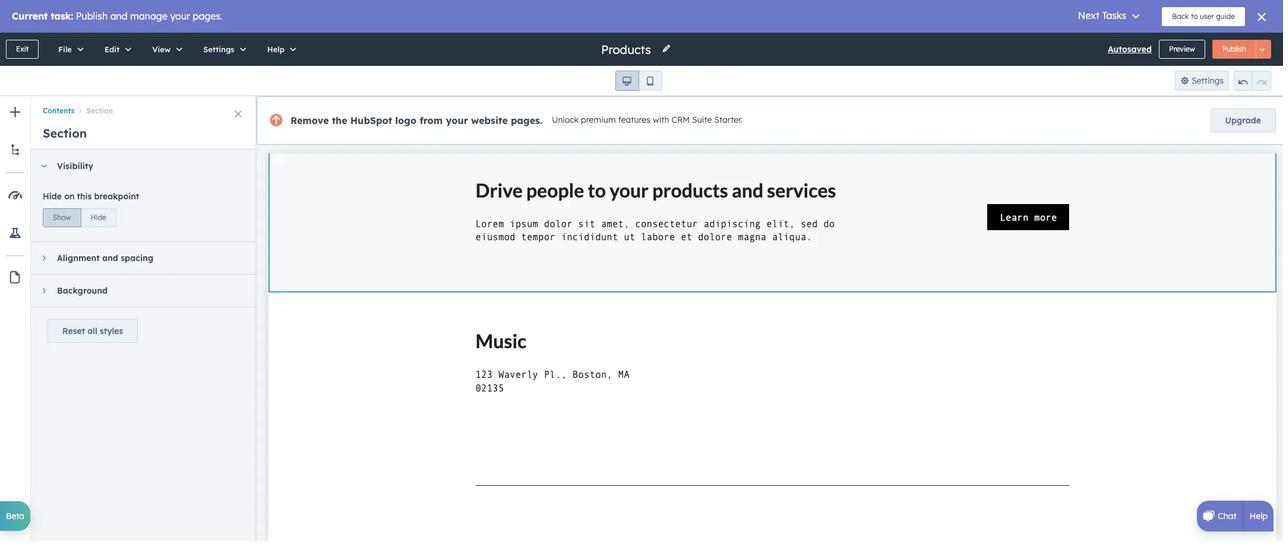 Task type: vqa. For each thing, say whether or not it's contained in the screenshot.
alert
no



Task type: locate. For each thing, give the bounding box(es) containing it.
hide on this breakpoint
[[43, 191, 139, 202]]

group down publish group
[[1234, 71, 1271, 91]]

1 vertical spatial settings
[[1192, 75, 1224, 86]]

the
[[332, 115, 347, 127]]

publish group
[[1212, 40, 1271, 59]]

navigation containing contents
[[31, 96, 257, 118]]

exit link
[[6, 40, 39, 59]]

0 vertical spatial settings
[[203, 45, 234, 54]]

0 vertical spatial hide
[[43, 191, 62, 202]]

help
[[267, 45, 285, 54], [1250, 512, 1268, 522]]

reset all styles
[[62, 326, 123, 337]]

upgrade link
[[1211, 109, 1276, 132]]

group down the this
[[43, 206, 116, 228]]

caret image inside the visibility dropdown button
[[40, 165, 48, 168]]

caret image
[[40, 165, 48, 168], [42, 255, 45, 262], [42, 288, 45, 295]]

close image
[[235, 111, 242, 118]]

all
[[87, 326, 97, 337]]

0 horizontal spatial group
[[43, 206, 116, 228]]

preview
[[1169, 45, 1195, 53]]

group
[[615, 71, 662, 91], [1234, 71, 1271, 91], [43, 206, 116, 228]]

caret image left visibility
[[40, 165, 48, 168]]

1 horizontal spatial settings
[[1192, 75, 1224, 86]]

0 horizontal spatial settings
[[203, 45, 234, 54]]

0 vertical spatial section
[[86, 107, 113, 115]]

premium
[[581, 115, 616, 125]]

caret image for alignment and spacing
[[42, 255, 45, 262]]

0 vertical spatial settings button
[[191, 33, 255, 66]]

hide
[[43, 191, 62, 202], [91, 213, 106, 222]]

beta
[[6, 512, 24, 522]]

2 vertical spatial caret image
[[42, 288, 45, 295]]

hide left on
[[43, 191, 62, 202]]

remove
[[291, 115, 329, 127]]

remove the hubspot logo from your website pages.
[[291, 115, 542, 127]]

settings down preview button
[[1192, 75, 1224, 86]]

0 horizontal spatial hide
[[43, 191, 62, 202]]

alignment and spacing button
[[31, 242, 245, 274]]

edit
[[105, 45, 120, 54]]

hide down hide on this breakpoint
[[91, 213, 106, 222]]

autosaved
[[1108, 44, 1152, 55]]

1 vertical spatial hide
[[91, 213, 106, 222]]

1 horizontal spatial settings button
[[1175, 71, 1229, 91]]

hide inside button
[[91, 213, 106, 222]]

this
[[77, 191, 92, 202]]

group up features
[[615, 71, 662, 91]]

0 vertical spatial help
[[267, 45, 285, 54]]

unlock premium features with crm suite starter.
[[552, 115, 743, 125]]

0 horizontal spatial help
[[267, 45, 285, 54]]

0 vertical spatial caret image
[[40, 165, 48, 168]]

pages.
[[511, 115, 542, 127]]

reset all styles button
[[48, 320, 138, 343]]

caret image left the alignment
[[42, 255, 45, 262]]

caret image inside background dropdown button
[[42, 288, 45, 295]]

section button
[[74, 107, 113, 115]]

settings
[[203, 45, 234, 54], [1192, 75, 1224, 86]]

settings button
[[191, 33, 255, 66], [1175, 71, 1229, 91]]

caret image inside alignment and spacing dropdown button
[[42, 255, 45, 262]]

from
[[420, 115, 443, 127]]

hide for hide
[[91, 213, 106, 222]]

1 vertical spatial help
[[1250, 512, 1268, 522]]

edit button
[[92, 33, 140, 66]]

publish
[[1222, 45, 1246, 53]]

features
[[618, 115, 651, 125]]

exit
[[16, 45, 29, 53]]

None field
[[600, 41, 655, 57]]

1 vertical spatial caret image
[[42, 255, 45, 262]]

navigation
[[31, 96, 257, 118]]

0 horizontal spatial settings button
[[191, 33, 255, 66]]

help inside button
[[267, 45, 285, 54]]

section down contents 'button'
[[43, 126, 87, 141]]

beta button
[[0, 502, 30, 532]]

section right contents 'button'
[[86, 107, 113, 115]]

section
[[86, 107, 113, 115], [43, 126, 87, 141]]

settings right view button
[[203, 45, 234, 54]]

help button
[[255, 33, 305, 66]]

1 horizontal spatial hide
[[91, 213, 106, 222]]

caret image left background
[[42, 288, 45, 295]]



Task type: describe. For each thing, give the bounding box(es) containing it.
your
[[446, 115, 468, 127]]

publish button
[[1212, 40, 1257, 59]]

caret image for visibility
[[40, 165, 48, 168]]

show
[[53, 213, 71, 222]]

2 horizontal spatial group
[[1234, 71, 1271, 91]]

upgrade
[[1225, 115, 1261, 126]]

chat
[[1218, 512, 1237, 522]]

1 horizontal spatial group
[[615, 71, 662, 91]]

spacing
[[121, 253, 153, 264]]

and
[[102, 253, 118, 264]]

starter.
[[714, 115, 743, 125]]

alignment
[[57, 253, 100, 264]]

contents
[[43, 107, 74, 115]]

visibility button
[[31, 150, 245, 182]]

hide for hide on this breakpoint
[[43, 191, 62, 202]]

unlock
[[552, 115, 579, 125]]

show button
[[43, 209, 81, 228]]

logo
[[395, 115, 417, 127]]

styles
[[100, 326, 123, 337]]

file
[[58, 45, 72, 54]]

caret image for background
[[42, 288, 45, 295]]

suite
[[692, 115, 712, 125]]

background
[[57, 286, 108, 296]]

1 vertical spatial section
[[43, 126, 87, 141]]

alignment and spacing
[[57, 253, 153, 264]]

preview button
[[1159, 40, 1205, 59]]

view button
[[140, 33, 191, 66]]

reset
[[62, 326, 85, 337]]

group containing show
[[43, 206, 116, 228]]

view
[[152, 45, 171, 54]]

visibility
[[57, 161, 93, 172]]

background button
[[31, 275, 245, 307]]

on
[[64, 191, 75, 202]]

1 horizontal spatial help
[[1250, 512, 1268, 522]]

file button
[[46, 33, 92, 66]]

website
[[471, 115, 508, 127]]

1 vertical spatial settings button
[[1175, 71, 1229, 91]]

breakpoint
[[94, 191, 139, 202]]

contents button
[[43, 107, 74, 115]]

autosaved button
[[1108, 42, 1152, 56]]

with
[[653, 115, 669, 125]]

hide button
[[81, 209, 116, 228]]

crm
[[672, 115, 690, 125]]

hubspot
[[350, 115, 392, 127]]



